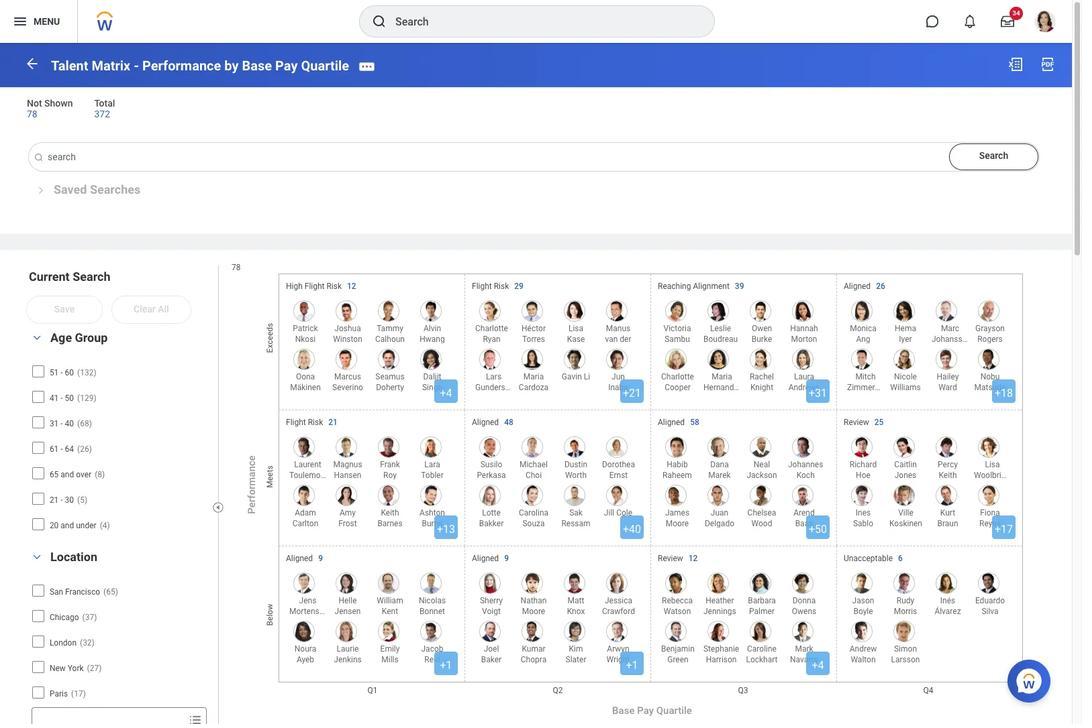 Task type: describe. For each thing, give the bounding box(es) containing it.
demo_m278.png image
[[336, 349, 357, 370]]

patrick nkosi element
[[286, 321, 322, 344]]

charlotte cooper element
[[658, 369, 694, 392]]

grayson rogers element
[[971, 321, 1006, 344]]

- for (5)
[[61, 496, 63, 505]]

jun inaba （稲葉 純） element
[[599, 369, 634, 414]]

demo_m183.png image
[[420, 485, 442, 507]]

demo_f138.jpg image
[[893, 300, 915, 322]]

fiona reyes castillo element
[[971, 505, 1006, 540]]

- right matrix
[[134, 58, 139, 74]]

marcus severino
[[332, 372, 363, 392]]

location tree
[[31, 580, 207, 725]]

41 - 50
[[50, 394, 74, 403]]

navarro
[[790, 656, 818, 665]]

(27)
[[87, 664, 102, 674]]

age group tree
[[31, 361, 207, 537]]

demo_m075.png image
[[420, 621, 442, 643]]

inaba
[[608, 383, 628, 392]]

istock 867955998 removebg preview.jpg image
[[564, 300, 585, 322]]

demo_f248.png image
[[479, 485, 501, 507]]

(on for toulemonde
[[301, 482, 314, 491]]

hwang
[[420, 335, 445, 344]]

hailey ward element
[[928, 369, 964, 392]]

caitlin jones (on leave) element
[[886, 457, 922, 502]]

(on for jones
[[899, 482, 912, 491]]

(on for wood
[[756, 530, 768, 540]]

michael choi
[[520, 460, 548, 480]]

review 12
[[658, 554, 698, 564]]

maria for +31
[[712, 372, 732, 382]]

jacob reid element
[[413, 641, 448, 665]]

39
[[735, 282, 744, 291]]

demo_f123.png image
[[606, 573, 628, 594]]

1 horizontal spatial pay
[[637, 705, 654, 717]]

stephanie demo_f003.jpg image
[[708, 621, 729, 643]]

bonnet
[[420, 607, 445, 617]]

jacob reid
[[421, 645, 443, 665]]

ayeb
[[297, 656, 314, 665]]

barbara
[[748, 596, 776, 606]]

percy keith element
[[928, 457, 964, 480]]

johannes koch
[[788, 460, 823, 480]]

juan delgado element
[[700, 505, 736, 529]]

demo_f079.png image
[[606, 485, 628, 507]]

lisa kase （加瀬 理沙）
[[564, 324, 588, 366]]

mark navarro element
[[785, 641, 820, 665]]

reyes
[[979, 519, 1001, 529]]

héctor
[[522, 324, 546, 333]]

ashton burns
[[420, 509, 445, 529]]

demo_m077.png image
[[522, 437, 543, 458]]

baas
[[795, 519, 813, 529]]

caroline lockhart element
[[742, 641, 778, 665]]

habib_al_manar.png image
[[665, 437, 687, 458]]

frank roy element
[[371, 457, 406, 480]]

lotte bakker
[[479, 509, 504, 529]]

amy frost element
[[328, 505, 364, 529]]

barbara palmer element
[[742, 593, 778, 617]]

carolina souza element
[[514, 505, 550, 529]]

Search field
[[32, 709, 183, 725]]

0 horizontal spatial quartile
[[301, 58, 349, 74]]

ernst
[[609, 471, 628, 480]]

ines sablo
[[853, 509, 873, 529]]

lara tobler element
[[413, 457, 448, 480]]

talent matrix - performance by base pay quartile
[[51, 58, 349, 74]]

percy demo_m110.png image
[[936, 437, 957, 458]]

talent matrix - performance by base pay quartile main content
[[0, 43, 1082, 725]]

ortiz
[[939, 618, 956, 627]]

demo_m038.png image
[[479, 621, 501, 643]]

adam carlton element
[[286, 505, 322, 529]]

(37)
[[82, 613, 97, 623]]

marcus severino element
[[328, 369, 364, 392]]

kurt braun element
[[928, 505, 964, 529]]

nathan moore element
[[514, 593, 550, 617]]

and for 65
[[61, 470, 74, 480]]

morton
[[791, 335, 817, 344]]

demo_m294.png image
[[479, 437, 501, 458]]

demo_m143.png image
[[378, 485, 399, 507]]

jenkins
[[334, 656, 362, 665]]

marek
[[708, 471, 731, 480]]

demo_m078.png image
[[792, 621, 814, 643]]

location button
[[50, 550, 97, 564]]

26 button
[[876, 281, 887, 292]]

alvin hwang
[[420, 324, 445, 344]]

Search search field
[[27, 143, 1039, 171]]

rebecca demo_f216.png image
[[665, 573, 687, 594]]

susilo perkasa element
[[472, 457, 507, 480]]

stephanie harrison
[[703, 645, 739, 665]]

leave) for caitlin jones (on leave)
[[894, 493, 917, 502]]

héctor torres moreno element
[[514, 321, 550, 355]]

zimmermann
[[847, 383, 895, 392]]

york
[[68, 664, 84, 674]]

aligned 9 for sherry
[[472, 554, 509, 564]]

1 vertical spatial base
[[612, 705, 635, 717]]

barbara palmer
[[748, 596, 776, 617]]

demo_m137.png image
[[293, 485, 315, 507]]

under
[[76, 521, 96, 531]]

78 button
[[27, 108, 39, 120]]

demo_m042.png image
[[851, 349, 873, 370]]

eduardo silva element
[[971, 593, 1006, 617]]

40
[[65, 419, 74, 429]]

benjamin green element
[[658, 641, 695, 665]]

london
[[50, 639, 77, 648]]

58
[[690, 418, 699, 427]]

demo_m158.png image
[[792, 437, 814, 458]]

demo_f174.png image
[[851, 300, 873, 322]]

demo_m016.png image
[[936, 300, 957, 322]]

9 button for sherry
[[504, 553, 511, 564]]

castillo
[[977, 530, 1004, 540]]

demo_f139.png image
[[479, 573, 501, 594]]

keith barnes element
[[371, 505, 406, 529]]

paris
[[50, 690, 68, 699]]

sak ressam
[[561, 509, 590, 529]]

demo_m367.jpg image
[[564, 485, 585, 507]]

menu
[[34, 16, 60, 27]]

+1 for jacob reid
[[440, 660, 452, 672]]

jessica
[[605, 596, 632, 606]]

rebecca watson element
[[658, 593, 693, 617]]

demo_f208.png image
[[665, 300, 687, 322]]

demo_m029.png image
[[564, 349, 585, 370]]

aligned for michael choi
[[472, 418, 499, 427]]

green
[[667, 656, 689, 665]]

fiona reyes castillo
[[977, 509, 1004, 540]]

unacceptable
[[844, 554, 893, 564]]

demo_f092.png image
[[479, 300, 501, 322]]

singh
[[422, 383, 442, 392]]

demo_m013.png image
[[708, 437, 729, 458]]

charlotte for ryan
[[475, 324, 508, 333]]

larsson
[[891, 656, 920, 665]]

chicago
[[50, 613, 79, 623]]

demo_f129.png image
[[564, 621, 585, 643]]

demo_f148.png image
[[378, 300, 399, 322]]

nobu matsuda （松田 信）
[[974, 372, 1006, 414]]

stephanie harrison element
[[700, 641, 739, 665]]

matt knox element
[[556, 593, 592, 617]]

moore for james moore
[[666, 519, 689, 529]]

william kent element
[[371, 593, 406, 617]]

total 372
[[94, 98, 115, 119]]

noura ayeb_f163.png image
[[293, 621, 315, 643]]

jens mortensen element
[[286, 593, 328, 617]]

current search
[[29, 270, 110, 284]]

demo_m099.png image
[[336, 437, 357, 458]]

leave) for chelsea wood (on leave)
[[750, 541, 774, 550]]

laura andrews element
[[785, 369, 820, 392]]

not
[[27, 98, 42, 109]]

dernstphoto.jpg image
[[606, 437, 628, 458]]

amy frost
[[339, 509, 357, 529]]

seamus_doherty.png image
[[378, 349, 399, 370]]

chelsea
[[748, 509, 776, 518]]

arwyn wright element
[[599, 641, 634, 665]]

（松田
[[978, 394, 1002, 403]]

search inside button
[[979, 151, 1008, 161]]

nicole williams element
[[886, 369, 922, 392]]

jessica crawford element
[[599, 593, 635, 617]]

kim slater element
[[556, 641, 592, 665]]

- for (129)
[[61, 394, 63, 403]]

9 for sherry
[[504, 554, 509, 564]]

demo_f106.png image
[[420, 349, 442, 370]]

patrick
[[293, 324, 318, 333]]

demo_f195.png image
[[522, 485, 543, 507]]

1 horizontal spatial risk
[[327, 282, 342, 291]]

lisa for woolbright
[[985, 460, 1000, 470]]

monica ang element
[[844, 321, 879, 344]]

+21
[[623, 387, 641, 400]]

demo_f135.png image
[[336, 621, 357, 643]]

chelsea demo_f059.png image
[[750, 485, 771, 507]]

rogers
[[978, 335, 1003, 344]]

frank_demo_m096.png image
[[378, 437, 399, 458]]

12 button for review 12
[[689, 553, 700, 564]]

demo_f033.png image
[[750, 573, 771, 594]]

flight risk 21
[[286, 418, 338, 427]]

amy_demo_f034.jpg image
[[336, 485, 357, 507]]

cole
[[616, 509, 632, 518]]

demo_m249.png image
[[750, 300, 771, 322]]

21 button
[[328, 417, 340, 428]]

demo_m274.png image
[[479, 349, 501, 370]]

magnus
[[333, 460, 362, 470]]

jones
[[895, 471, 917, 480]]

lisa kase （加瀬 理沙） element
[[556, 321, 592, 366]]

manus van der bijl element
[[599, 321, 634, 355]]

dana marek element
[[700, 457, 736, 480]]

unacceptable 6
[[844, 554, 903, 564]]

search image
[[34, 153, 44, 163]]

maria hernandez element
[[700, 369, 742, 392]]

leslie boudreau element
[[700, 321, 738, 344]]

- for (26)
[[61, 445, 63, 454]]

tammy
[[377, 324, 403, 333]]

walton
[[851, 656, 876, 665]]

review for +4
[[658, 554, 683, 564]]

- for (68)
[[61, 419, 63, 429]]

laurent
[[294, 460, 321, 470]]

chopra
[[521, 656, 547, 665]]

slater
[[566, 656, 586, 665]]

demo_m214.png image
[[606, 300, 628, 322]]

demo_f081.png image
[[936, 573, 957, 594]]

Talent Matrix - Performance by Base Pay Quartile text field
[[29, 143, 1039, 171]]

high flight risk 12
[[286, 282, 356, 291]]

demo_f032.png image
[[378, 621, 399, 643]]

laurent toulemonde (on leave)
[[289, 460, 334, 502]]

demo_m060.png image
[[750, 437, 771, 458]]

ines sablo element
[[844, 505, 879, 529]]

delgado
[[705, 519, 734, 529]]

hailey
[[937, 372, 959, 382]]

0 vertical spatial 21
[[328, 418, 338, 427]]

laurent toulemonde (on leave) element
[[286, 457, 334, 502]]

view printable version (pdf) image
[[1040, 56, 1056, 72]]

demo_f155.png image
[[792, 349, 814, 370]]

demo_f105.png image
[[978, 485, 1000, 507]]

seamus doherty
[[375, 372, 405, 392]]

previous page image
[[24, 56, 40, 72]]

crawford
[[602, 607, 635, 617]]

knox
[[567, 607, 585, 617]]

reaching
[[658, 282, 691, 291]]

matsuda
[[974, 383, 1006, 392]]

flight right high
[[305, 282, 325, 291]]

78 inside not shown 78
[[27, 109, 37, 119]]

tammy calhoun element
[[371, 321, 406, 344]]

leslie
[[710, 324, 731, 333]]

seamus
[[375, 372, 405, 382]]

nicolas
[[419, 596, 446, 606]]

boudreau
[[703, 335, 738, 344]]

dorothea ernst element
[[599, 457, 635, 480]]

demo_f213.png image
[[936, 349, 957, 370]]

victoria sambu element
[[658, 321, 693, 344]]



Task type: locate. For each thing, give the bounding box(es) containing it.
justify image
[[12, 13, 28, 30]]

0 vertical spatial moore
[[666, 519, 689, 529]]

1 maria from the left
[[523, 372, 544, 382]]

ines sablo_f146.png image
[[851, 485, 873, 507]]

matrix
[[92, 58, 130, 74]]

review for +17
[[844, 418, 869, 427]]

charlotte up ryan
[[475, 324, 508, 333]]

joel baker element
[[472, 641, 507, 665]]

flight risk 29
[[472, 282, 524, 291]]

moore inside james moore
[[666, 519, 689, 529]]

aligned left 48
[[472, 418, 499, 427]]

demo_m129.png image
[[665, 621, 687, 643]]

12 button up demo_m303.jpg icon
[[347, 281, 358, 292]]

joshua winston element
[[328, 321, 364, 344]]

james moore element
[[658, 505, 693, 529]]

1 and from the top
[[61, 470, 74, 480]]

aligned 48
[[472, 418, 513, 427]]

1 vertical spatial pay
[[637, 705, 654, 717]]

demo_f070.png image
[[522, 349, 543, 370]]

inés álvarez ortiz element
[[928, 593, 964, 627]]

leave) down 'wood'
[[750, 541, 774, 550]]

lisa up woolbright
[[985, 460, 1000, 470]]

mitch zimmermann
[[847, 372, 895, 392]]

aligned 9 up jens m_m113.png icon
[[286, 554, 323, 564]]

donna owens element
[[785, 593, 820, 617]]

san francisco
[[50, 588, 100, 597]]

(on down 'wood'
[[756, 530, 768, 540]]

charlotte ryan element
[[472, 321, 508, 344]]

risk for +21
[[494, 282, 509, 291]]

+1 down jacob at the bottom left
[[440, 660, 452, 672]]

- right 31 on the bottom left of the page
[[61, 419, 63, 429]]

q2
[[553, 686, 563, 696]]

1 horizontal spatial charlotte
[[661, 372, 694, 382]]

31 - 40
[[50, 419, 74, 429]]

hannah morton element
[[785, 321, 820, 344]]

arwyn demo_m092.png image
[[606, 621, 628, 643]]

0 horizontal spatial 9 button
[[318, 553, 325, 564]]

rachel
[[750, 372, 774, 382]]

arend
[[794, 509, 815, 518]]

1 +1 from the left
[[440, 660, 452, 672]]

rachel knight element
[[742, 369, 778, 392]]

demo_f020.jpg image
[[420, 437, 442, 458]]

and for 20
[[61, 521, 74, 531]]

moore inside nathan moore
[[522, 607, 545, 617]]

(on down jones
[[899, 482, 912, 491]]

charlotte inside charlotte ryan element
[[475, 324, 508, 333]]

perkasa
[[477, 471, 506, 480]]

- right '51' at the bottom left
[[61, 368, 63, 378]]

2 maria from the left
[[712, 372, 732, 382]]

12 button down james moore
[[689, 553, 700, 564]]

habib raheem al manar (حبيب. المنار الرحيم) element
[[658, 457, 693, 480]]

profile logan mcneil image
[[1034, 11, 1056, 35]]

0 vertical spatial performance
[[142, 58, 221, 74]]

aligned 9 up demo_f139.png 'icon'
[[472, 554, 509, 564]]

aligned for helle jensen
[[286, 554, 313, 564]]

review 25
[[844, 418, 884, 427]]

below
[[265, 604, 275, 626]]

aligned up jens m_m113.png icon
[[286, 554, 313, 564]]

moore down james
[[666, 519, 689, 529]]

caroline demo_f061.png image
[[750, 621, 771, 643]]

1 vertical spatial review
[[658, 554, 683, 564]]

1 horizontal spatial +1
[[626, 660, 638, 672]]

25 button
[[875, 417, 886, 428]]

0 horizontal spatial +4
[[440, 387, 452, 400]]

laurie jenkins element
[[328, 641, 364, 665]]

1 vertical spatial 21
[[50, 496, 59, 505]]

filter search field
[[27, 269, 220, 725]]

location
[[50, 550, 97, 564]]

demo_f254.png image
[[893, 437, 915, 458]]

jun
[[612, 372, 625, 382]]

jens m_m113.png image
[[293, 573, 315, 594]]

demo_m009.png image
[[936, 485, 957, 507]]

michael choi element
[[514, 457, 550, 480]]

sak
[[569, 509, 583, 518]]

+4 down mark
[[812, 660, 824, 672]]

flight up demo_m238.png icon
[[286, 418, 306, 427]]

risk left 21 button
[[308, 418, 323, 427]]

moore
[[666, 519, 689, 529], [522, 607, 545, 617]]

0 vertical spatial 12
[[347, 282, 356, 291]]

jill cole element
[[601, 505, 632, 528]]

demo_m007.png image
[[708, 485, 729, 507]]

0 vertical spatial keith
[[939, 471, 957, 480]]

0 horizontal spatial +1
[[440, 660, 452, 672]]

export to excel image
[[1008, 56, 1024, 72]]

demo_m135.png image
[[564, 573, 585, 594]]

aligned for hema iyer
[[844, 282, 871, 291]]

keith inside percy keith
[[939, 471, 957, 480]]

0 vertical spatial and
[[61, 470, 74, 480]]

simon_larsson.jpg image
[[893, 621, 915, 643]]

nicolas bonnet
[[419, 596, 446, 617]]

worth
[[565, 471, 587, 480]]

0 vertical spatial 12 button
[[347, 281, 358, 292]]

flight for +21
[[472, 282, 492, 291]]

gundersen
[[475, 383, 514, 392]]

0 horizontal spatial leave)
[[296, 493, 320, 502]]

demo_f236.png image
[[792, 300, 814, 322]]

+17
[[995, 523, 1013, 536]]

12 up demo_m303.jpg icon
[[347, 282, 356, 291]]

demo_m106.png image
[[522, 300, 543, 322]]

laurie jenkins
[[334, 645, 362, 665]]

mitch zimmermann element
[[844, 369, 895, 392]]

0 horizontal spatial review
[[658, 554, 683, 564]]

lockhart
[[746, 656, 778, 665]]

chelsea wood (on leave)
[[748, 509, 776, 550]]

demo_m165.png image
[[978, 349, 1000, 370]]

helle jensen element
[[328, 593, 364, 617]]

1 horizontal spatial base
[[612, 705, 635, 717]]

nicolas bonnet element
[[413, 593, 448, 617]]

demo_m011.png image
[[851, 621, 873, 643]]

12 button for high flight risk 12
[[347, 281, 358, 292]]

laura andrews
[[788, 372, 820, 392]]

mills
[[381, 656, 399, 665]]

0 horizontal spatial performance
[[142, 58, 221, 74]]

souza
[[523, 519, 545, 529]]

(32)
[[80, 639, 95, 648]]

(132)
[[77, 368, 96, 378]]

1 horizontal spatial leave)
[[750, 541, 774, 550]]

2 9 from the left
[[504, 554, 509, 564]]

emily mills element
[[371, 641, 406, 665]]

2 horizontal spatial leave)
[[894, 493, 917, 502]]

+4
[[440, 387, 452, 400], [812, 660, 824, 672]]

dorothea ernst
[[602, 460, 635, 480]]

leave) inside "element"
[[894, 493, 917, 502]]

leave) for laurent toulemonde (on leave)
[[296, 493, 320, 502]]

lara
[[424, 460, 440, 470]]

oona mäkinen element
[[286, 369, 322, 392]]

arend baas
[[794, 509, 815, 529]]

keith up barnes
[[381, 509, 399, 518]]

9 for jens
[[318, 554, 323, 564]]

william
[[377, 596, 403, 606]]

1 horizontal spatial +4
[[812, 660, 824, 672]]

rebecca watson
[[662, 596, 693, 617]]

jackson
[[747, 471, 777, 480]]

48
[[504, 418, 513, 427]]

demo_m303.jpg image
[[336, 300, 357, 322]]

1 vertical spatial 12
[[689, 554, 698, 564]]

arend baas element
[[785, 505, 820, 529]]

leave) inside chelsea wood (on leave)
[[750, 541, 774, 550]]

dorothea
[[602, 460, 635, 470]]

demo_f122.png image
[[708, 349, 729, 370]]

maria
[[523, 372, 544, 382], [712, 372, 732, 382]]

aligned up demo_f139.png 'icon'
[[472, 554, 499, 564]]

21 inside age group tree
[[50, 496, 59, 505]]

39 button
[[735, 281, 746, 292]]

lisa up kase
[[569, 324, 583, 333]]

demo_m238.png image
[[293, 437, 315, 458]]

inés
[[940, 596, 955, 606]]

eduardo silva
[[975, 596, 1005, 617]]

tobler
[[421, 471, 444, 480]]

kumar chopra element
[[514, 641, 550, 665]]

william kent
[[377, 596, 403, 617]]

helle j_f088 (1).png image
[[336, 573, 357, 594]]

9 button for jens
[[318, 553, 325, 564]]

2 horizontal spatial (on
[[899, 482, 912, 491]]

wright
[[607, 656, 630, 665]]

aligned 26
[[844, 282, 885, 291]]

seamus doherty element
[[371, 369, 406, 392]]

jacob
[[421, 645, 443, 654]]

base down wright
[[612, 705, 635, 717]]

demo_m027.png image
[[522, 621, 543, 643]]

demo_m061.png image
[[665, 485, 687, 507]]

0 vertical spatial +4
[[440, 387, 452, 400]]

mortensen
[[289, 607, 328, 617]]

0 horizontal spatial keith
[[381, 509, 399, 518]]

1 vertical spatial search
[[73, 270, 110, 284]]

demo_m304.jpg image
[[293, 300, 315, 322]]

simon
[[894, 645, 917, 654]]

ville_koskinen.jpg image
[[893, 485, 915, 507]]

1 horizontal spatial 12
[[689, 554, 698, 564]]

+1 down arwyn
[[626, 660, 638, 672]]

0 horizontal spatial search
[[73, 270, 110, 284]]

charlotte for cooper
[[661, 372, 694, 382]]

1 horizontal spatial keith
[[939, 471, 957, 480]]

owen burke element
[[742, 321, 778, 344]]

0 vertical spatial lisa
[[569, 324, 583, 333]]

1 horizontal spatial 9 button
[[504, 553, 511, 564]]

charlotte inside charlotte cooper element
[[661, 372, 694, 382]]

location group
[[27, 549, 211, 725]]

leave) up adam
[[296, 493, 320, 502]]

demo_m008.png image
[[522, 573, 543, 594]]

lotte bakker element
[[472, 505, 507, 529]]

1 vertical spatial 12 button
[[689, 553, 700, 564]]

demo_f002.png image
[[792, 573, 814, 594]]

- left 30
[[61, 496, 63, 505]]

(5)
[[77, 496, 87, 505]]

1 horizontal spatial 21
[[328, 418, 338, 427]]

istock 519575690.jpg image
[[606, 349, 628, 370]]

rachelknightfinal.png image
[[750, 349, 771, 370]]

(17)
[[71, 690, 86, 699]]

moore down nathan
[[522, 607, 545, 617]]

0 vertical spatial review
[[844, 418, 869, 427]]

aligned for nathan moore
[[472, 554, 499, 564]]

demo_m128.png image
[[378, 573, 399, 594]]

0 horizontal spatial 12
[[347, 282, 356, 291]]

magnus hansen element
[[328, 457, 364, 480]]

26
[[876, 282, 885, 291]]

2 horizontal spatial risk
[[494, 282, 509, 291]]

lars gundersen element
[[472, 369, 514, 392]]

search inside filter search box
[[73, 270, 110, 284]]

rudy_demo_m157.png image
[[893, 573, 915, 594]]

0 vertical spatial pay
[[275, 58, 298, 74]]

ville koskinen element
[[886, 505, 922, 529]]

- for (132)
[[61, 368, 63, 378]]

demo_m065.png image
[[420, 573, 442, 594]]

heather jennings
[[703, 596, 736, 617]]

0 horizontal spatial moore
[[522, 607, 545, 617]]

aligned 9 for jens
[[286, 554, 323, 564]]

toulemonde
[[289, 471, 334, 480]]

age group group
[[27, 330, 211, 539]]

keith inside the keith barnes
[[381, 509, 399, 518]]

leave) up ville
[[894, 493, 917, 502]]

0 horizontal spatial (on
[[301, 482, 314, 491]]

1 horizontal spatial 78
[[232, 263, 241, 273]]

demo_f031.png image
[[708, 573, 729, 594]]

1 horizontal spatial moore
[[666, 519, 689, 529]]

heather jennings element
[[700, 593, 736, 617]]

1 vertical spatial moore
[[522, 607, 545, 617]]

carlton
[[292, 519, 318, 529]]

1 horizontal spatial 9
[[504, 554, 509, 564]]

kurt braun
[[937, 509, 958, 529]]

flight up demo_f092.png image
[[472, 282, 492, 291]]

nicole
[[894, 372, 917, 382]]

palmer
[[749, 607, 775, 617]]

demo_m085.png image
[[851, 573, 873, 594]]

laura
[[794, 372, 814, 382]]

review up rebecca demo_f216.png image
[[658, 554, 683, 564]]

1 vertical spatial performance
[[246, 456, 258, 514]]

0 horizontal spatial 12 button
[[347, 281, 358, 292]]

lisa woolbright element
[[971, 457, 1013, 480]]

keith down percy
[[939, 471, 957, 480]]

search button
[[949, 144, 1038, 171]]

leave) inside laurent toulemonde (on leave)
[[296, 493, 320, 502]]

maria up the cardoza
[[523, 372, 544, 382]]

+13
[[437, 523, 455, 536]]

2 9 button from the left
[[504, 553, 511, 564]]

+4 for navarro
[[812, 660, 824, 672]]

total
[[94, 98, 115, 109]]

johannes koch element
[[785, 457, 823, 480]]

1 vertical spatial quartile
[[656, 705, 692, 717]]

demo_f073.png image
[[893, 349, 915, 370]]

monica
[[850, 324, 877, 333]]

(on inside chelsea wood (on leave)
[[756, 530, 768, 540]]

maria inside maria hernandez
[[712, 372, 732, 382]]

demo_f266.png image
[[293, 349, 315, 370]]

charlotte up cooper
[[661, 372, 694, 382]]

2 and from the top
[[61, 521, 74, 531]]

hema iyer element
[[886, 321, 922, 344]]

prompts image
[[187, 713, 203, 725]]

simon larsson element
[[886, 641, 922, 665]]

2 aligned 9 from the left
[[472, 554, 509, 564]]

notifications large image
[[963, 15, 977, 28]]

demo_f084.png image
[[978, 437, 1000, 458]]

(on inside caitlin jones (on leave)
[[899, 482, 912, 491]]

48 button
[[504, 417, 515, 428]]

1 vertical spatial 78
[[232, 263, 241, 273]]

0 vertical spatial 78
[[27, 109, 37, 119]]

1 horizontal spatial lisa
[[985, 460, 1000, 470]]

base right by on the top left of page
[[242, 58, 272, 74]]

ashton burns element
[[413, 505, 448, 529]]

Search Workday  search field
[[395, 7, 687, 36]]

51
[[50, 368, 59, 378]]

1 horizontal spatial 12 button
[[689, 553, 700, 564]]

marc johansson element
[[928, 321, 971, 344]]

richard hoe element
[[844, 457, 879, 480]]

+4 down daljit
[[440, 387, 452, 400]]

1 vertical spatial keith
[[381, 509, 399, 518]]

1 aligned 9 from the left
[[286, 554, 323, 564]]

braun
[[937, 519, 958, 529]]

hansen
[[334, 471, 361, 480]]

65
[[50, 470, 59, 480]]

and right 65
[[61, 470, 74, 480]]

search image
[[371, 13, 387, 30]]

0 horizontal spatial pay
[[275, 58, 298, 74]]

chevron down image
[[29, 333, 45, 343]]

aligned for dana marek
[[658, 418, 685, 427]]

- right 41
[[61, 394, 63, 403]]

1 horizontal spatial review
[[844, 418, 869, 427]]

2 +1 from the left
[[626, 660, 638, 672]]

chelsea wood (on leave) element
[[742, 505, 778, 550]]

0 vertical spatial charlotte
[[475, 324, 508, 333]]

1 horizontal spatial maria
[[712, 372, 732, 382]]

grayson rogers
[[975, 324, 1005, 344]]

+1 for arwyn wright
[[626, 660, 638, 672]]

risk left 29
[[494, 282, 509, 291]]

jason boyle element
[[844, 593, 879, 617]]

21 up "demo_m099.png" 'image'
[[328, 418, 338, 427]]

barnes
[[378, 519, 403, 529]]

0 horizontal spatial base
[[242, 58, 272, 74]]

gavin
[[562, 372, 582, 382]]

demo_m045.jpg image
[[792, 485, 814, 507]]

lara tobler
[[421, 460, 444, 480]]

moreno
[[520, 346, 547, 355]]

1 vertical spatial +4
[[812, 660, 824, 672]]

demo_m163.png image
[[978, 573, 1000, 594]]

(on inside laurent toulemonde (on leave)
[[301, 482, 314, 491]]

0 horizontal spatial 9
[[318, 554, 323, 564]]

risk for +13
[[308, 418, 323, 427]]

charlotte demo_f058.png image
[[665, 349, 687, 370]]

0 horizontal spatial risk
[[308, 418, 323, 427]]

1 9 button from the left
[[318, 553, 325, 564]]

0 vertical spatial base
[[242, 58, 272, 74]]

1 horizontal spatial aligned 9
[[472, 554, 509, 564]]

dustin worth element
[[556, 457, 592, 480]]

dana
[[710, 460, 729, 470]]

21 left 30
[[50, 496, 59, 505]]

0 horizontal spatial aligned 9
[[286, 554, 323, 564]]

boyle
[[853, 607, 873, 617]]

1 horizontal spatial (on
[[756, 530, 768, 540]]

0 vertical spatial quartile
[[301, 58, 349, 74]]

1 vertical spatial charlotte
[[661, 372, 694, 382]]

+1
[[440, 660, 452, 672], [626, 660, 638, 672]]

aligned left the 58 at bottom
[[658, 418, 685, 427]]

1 vertical spatial and
[[61, 521, 74, 531]]

maria up hernandez
[[712, 372, 732, 382]]

0 horizontal spatial 78
[[27, 109, 37, 119]]

1 vertical spatial lisa
[[985, 460, 1000, 470]]

demo_m146.png image
[[851, 437, 873, 458]]

noura ayeb element
[[286, 641, 322, 665]]

gavin li element
[[558, 369, 590, 392]]

1 horizontal spatial quartile
[[656, 705, 692, 717]]

base pay quartile
[[612, 705, 692, 717]]

not shown 78
[[27, 98, 73, 119]]

mitch
[[855, 372, 876, 382]]

+4 for singh
[[440, 387, 452, 400]]

1 horizontal spatial search
[[979, 151, 1008, 161]]

chevron down image
[[29, 553, 45, 562]]

daljit singh element
[[413, 369, 448, 392]]

demo_m179.png image
[[978, 300, 1000, 322]]

sherry voigt element
[[472, 593, 507, 617]]

1 horizontal spatial performance
[[246, 456, 258, 514]]

review left the 25
[[844, 418, 869, 427]]

watson
[[664, 607, 691, 617]]

rudy morris element
[[886, 593, 922, 617]]

performance left by on the top left of page
[[142, 58, 221, 74]]

lisa inside lisa kase （加瀬 理沙）
[[569, 324, 583, 333]]

simon larsson
[[891, 645, 920, 665]]

andrew walton element
[[844, 641, 879, 665]]

risk up demo_m303.jpg icon
[[327, 282, 342, 291]]

0 horizontal spatial charlotte
[[475, 324, 508, 333]]

charlotte cooper
[[661, 372, 694, 392]]

moore for nathan moore
[[522, 607, 545, 617]]

meets
[[265, 466, 275, 488]]

performance left meets
[[246, 456, 258, 514]]

lisa for kase
[[569, 324, 583, 333]]

maria cardoza element
[[514, 369, 550, 392]]

0 horizontal spatial maria
[[523, 372, 544, 382]]

maria inside maria cardoza
[[523, 372, 544, 382]]

sak ressam element
[[556, 505, 592, 529]]

neal jackson element
[[742, 457, 778, 480]]

demo_m079.png image
[[420, 300, 442, 322]]

demo_f001.jpg image
[[708, 300, 729, 322]]

benjamin green
[[661, 645, 695, 665]]

flight for +13
[[286, 418, 306, 427]]

maria for +21
[[523, 372, 544, 382]]

0 horizontal spatial 21
[[50, 496, 59, 505]]

alvin hwang element
[[413, 321, 448, 344]]

- right 61
[[61, 445, 63, 454]]

(on down the toulemonde
[[301, 482, 314, 491]]

nobu matsuda （松田 信） element
[[971, 369, 1006, 414]]

demo_m033.jpg image
[[564, 437, 585, 458]]

and right 20
[[61, 521, 74, 531]]

inbox large image
[[1001, 15, 1014, 28]]

aligned left 26
[[844, 282, 871, 291]]

372 button
[[94, 108, 112, 120]]

flight
[[305, 282, 325, 291], [472, 282, 492, 291], [286, 418, 306, 427]]

helle jensen
[[335, 596, 361, 617]]

lisa inside 'lisa woolbright'
[[985, 460, 1000, 470]]

+18
[[995, 387, 1013, 400]]

0 vertical spatial search
[[979, 151, 1008, 161]]

0 horizontal spatial lisa
[[569, 324, 583, 333]]

12 down james moore
[[689, 554, 698, 564]]

1 9 from the left
[[318, 554, 323, 564]]



Task type: vqa. For each thing, say whether or not it's contained in the screenshot.
View Open Cases by Status and Service Team
no



